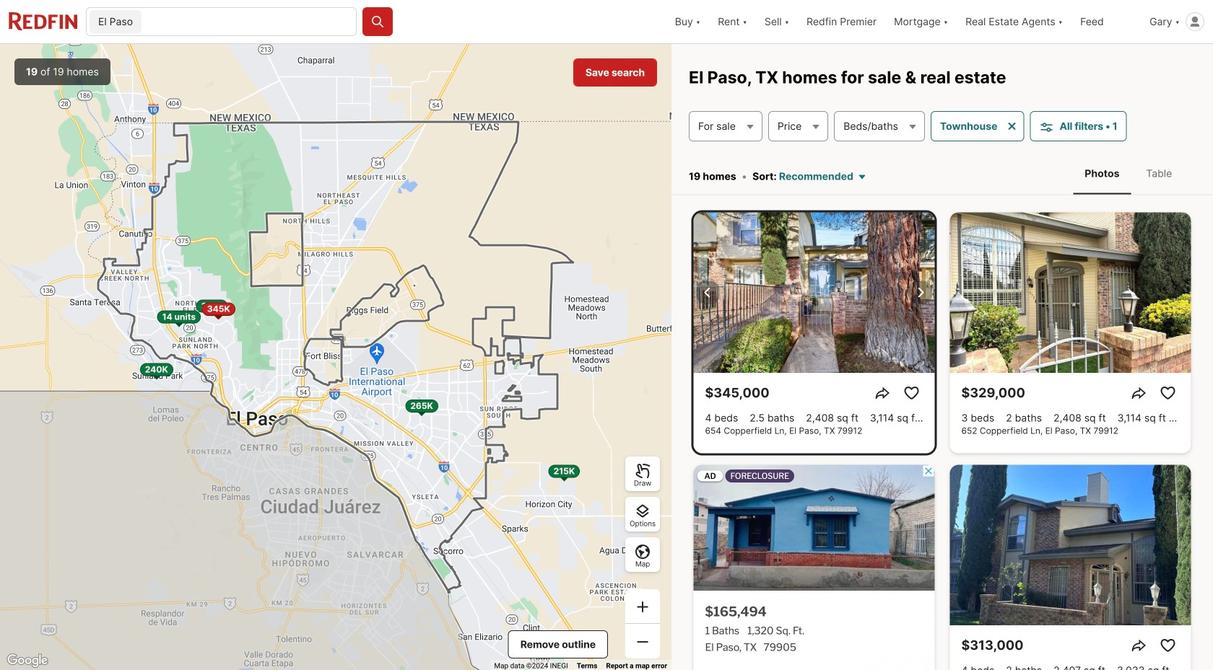 Task type: describe. For each thing, give the bounding box(es) containing it.
add home to favorites image
[[1159, 638, 1177, 655]]

add home to favorites image for add home to favorites option associated with 1st share home image from the top of the page
[[1159, 385, 1177, 402]]

next image
[[912, 284, 929, 302]]

advertisement image
[[686, 459, 942, 671]]

google image
[[4, 652, 51, 671]]

add home to favorites checkbox for share home icon
[[900, 382, 923, 405]]

Add home to favorites checkbox
[[1156, 635, 1179, 658]]



Task type: vqa. For each thing, say whether or not it's contained in the screenshot.
Hot homes link corresponding to Most homes get multiple offers, often with waived contingencies.
no



Task type: locate. For each thing, give the bounding box(es) containing it.
1 share home image from the top
[[1130, 385, 1148, 402]]

tab list
[[1062, 153, 1196, 194]]

None search field
[[144, 8, 356, 37]]

1 horizontal spatial add home to favorites image
[[1159, 385, 1177, 402]]

share home image
[[874, 385, 891, 402]]

ad element
[[694, 465, 935, 671]]

previous image
[[699, 284, 717, 302]]

0 vertical spatial share home image
[[1130, 385, 1148, 402]]

map region
[[0, 44, 671, 671]]

2 add home to favorites checkbox from the left
[[1156, 382, 1179, 405]]

submit search image
[[370, 14, 385, 29]]

0 horizontal spatial add home to favorites checkbox
[[900, 382, 923, 405]]

1 add home to favorites image from the left
[[903, 385, 920, 402]]

Add home to favorites checkbox
[[900, 382, 923, 405], [1156, 382, 1179, 405]]

add home to favorites checkbox for 1st share home image from the top of the page
[[1156, 382, 1179, 405]]

1 horizontal spatial add home to favorites checkbox
[[1156, 382, 1179, 405]]

add home to favorites image for add home to favorites option corresponding to share home icon
[[903, 385, 920, 402]]

2 share home image from the top
[[1130, 638, 1148, 655]]

2 add home to favorites image from the left
[[1159, 385, 1177, 402]]

0 horizontal spatial add home to favorites image
[[903, 385, 920, 402]]

add home to favorites image
[[903, 385, 920, 402], [1159, 385, 1177, 402]]

share home image
[[1130, 385, 1148, 402], [1130, 638, 1148, 655]]

1 vertical spatial share home image
[[1130, 638, 1148, 655]]

1 add home to favorites checkbox from the left
[[900, 382, 923, 405]]



